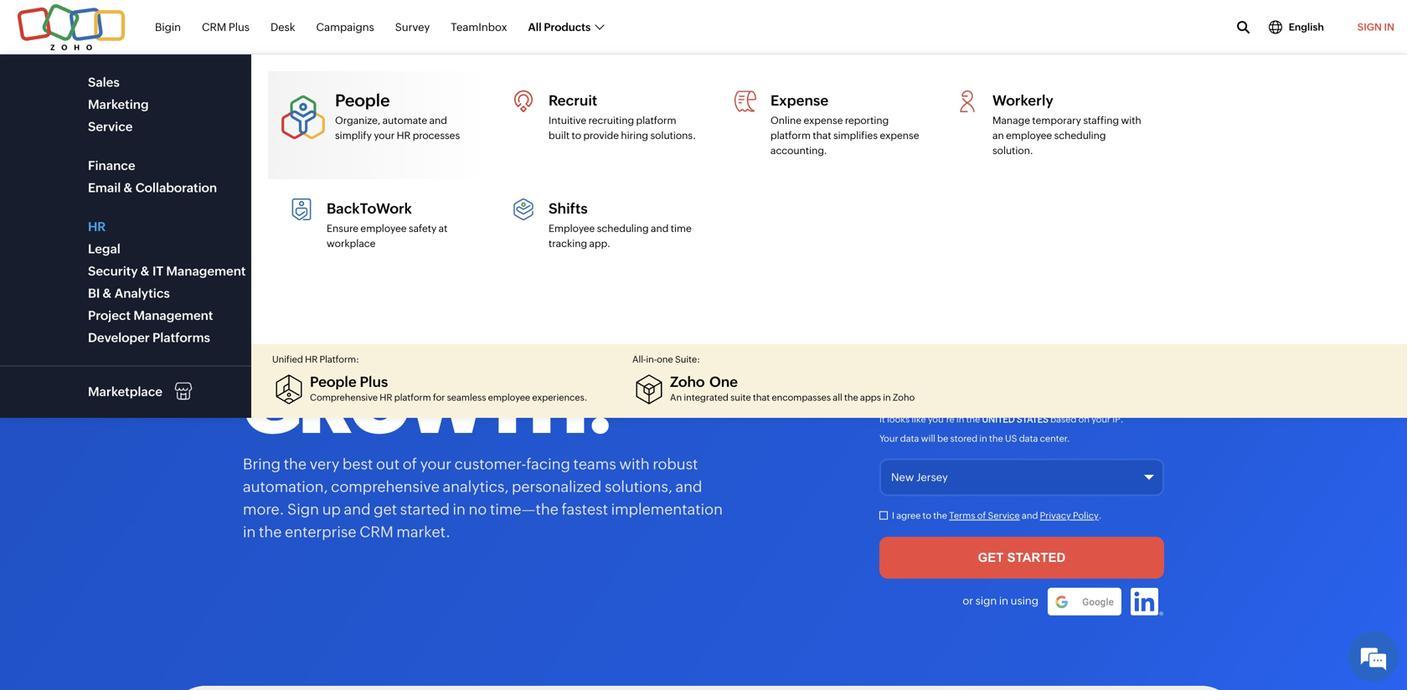 Task type: describe. For each thing, give the bounding box(es) containing it.
hiring
[[621, 130, 648, 141]]

automation,
[[243, 478, 328, 495]]

stored
[[950, 433, 978, 444]]

expense
[[771, 92, 829, 108]]

terms of service link
[[949, 511, 1020, 521]]

facing
[[526, 456, 570, 473]]

security
[[88, 264, 138, 279]]

policy
[[1073, 511, 1099, 521]]

all
[[528, 21, 542, 33]]

in left no
[[453, 501, 466, 518]]

your data will be stored in the us data center.
[[879, 433, 1070, 444]]

it
[[879, 414, 885, 425]]

privacy policy link
[[1040, 511, 1099, 521]]

agree
[[896, 511, 921, 521]]

platform for online
[[771, 130, 811, 141]]

2 data from the left
[[1019, 433, 1038, 444]]

teams
[[573, 456, 616, 473]]

in
[[1384, 21, 1395, 33]]

one
[[657, 354, 673, 365]]

crm inside superfast work. steadfast growth. bring the very best out of your customer-facing teams with robust automation, comprehensive analytics, personalized solutions, and more. sign up and get started in no time—the fastest implementation in the enterprise crm market.
[[359, 524, 393, 541]]

time
[[671, 223, 692, 234]]

like
[[912, 414, 926, 425]]

the up your data will be stored in the us data center.
[[966, 414, 980, 425]]

0 horizontal spatial &
[[103, 286, 112, 301]]

collaboration
[[135, 181, 217, 195]]

workerly manage temporary staffing with an employee scheduling solution.
[[993, 92, 1141, 156]]

1 vertical spatial expense
[[880, 130, 919, 141]]

manage
[[993, 115, 1030, 126]]

and left privacy
[[1022, 511, 1038, 521]]

customer-
[[454, 456, 526, 473]]

work.
[[243, 227, 507, 314]]

hr inside "people plus comprehensive hr platform for seamless employee experiences."
[[380, 392, 392, 403]]

privacy
[[1040, 511, 1071, 521]]

with inside workerly manage temporary staffing with an employee scheduling solution.
[[1121, 115, 1141, 126]]

hr right unified
[[305, 354, 318, 365]]

and inside 'shifts employee scheduling and time tracking app.'
[[651, 223, 669, 234]]

solutions.
[[650, 130, 696, 141]]

intuitive
[[549, 115, 586, 126]]

analytics
[[115, 286, 170, 301]]

analytics,
[[443, 478, 509, 495]]

be
[[937, 433, 948, 444]]

shifts employee scheduling and time tracking app.
[[549, 200, 692, 249]]

zoho
[[893, 392, 915, 403]]

platform for plus
[[394, 392, 431, 403]]

+1
[[890, 381, 900, 394]]

employee inside backtowork ensure employee safety at workplace
[[361, 223, 407, 234]]

solutions,
[[605, 478, 672, 495]]

comprehensive
[[310, 392, 378, 403]]

all
[[833, 392, 842, 403]]

& inside the finance email & collaboration
[[124, 181, 133, 195]]

backtowork ensure employee safety at workplace
[[327, 200, 448, 249]]

based
[[1051, 414, 1077, 425]]

using
[[1011, 595, 1039, 607]]

products
[[544, 21, 591, 33]]

1 horizontal spatial .
[[1121, 414, 1124, 425]]

the left us
[[989, 433, 1003, 444]]

an
[[670, 392, 682, 403]]

1 horizontal spatial to
[[923, 511, 931, 521]]

1 horizontal spatial service
[[988, 511, 1020, 521]]

it looks like you're in the united states based on your ip .
[[879, 414, 1124, 425]]

united
[[982, 414, 1015, 425]]

employee inside workerly manage temporary staffing with an employee scheduling solution.
[[1006, 130, 1052, 141]]

more.
[[243, 501, 284, 518]]

0 horizontal spatial .
[[1099, 511, 1102, 521]]

processes
[[413, 130, 460, 141]]

people for organize,
[[335, 91, 390, 110]]

survey link
[[395, 12, 430, 43]]

the up automation,
[[284, 456, 307, 473]]

1 vertical spatial &
[[141, 264, 150, 279]]

accounting.
[[771, 145, 827, 156]]

sales marketing service
[[88, 75, 149, 134]]

finance
[[88, 158, 135, 173]]

hr inside the hr legal security & it management bi & analytics project management developer platforms
[[88, 219, 106, 234]]

to inside recruit intuitive recruiting platform built to provide hiring solutions.
[[572, 130, 581, 141]]

enterprise
[[285, 524, 356, 541]]

comprehensive
[[331, 478, 440, 495]]

plus for crm
[[229, 21, 250, 33]]

very
[[310, 456, 339, 473]]

simplify
[[335, 130, 372, 141]]

service inside sales marketing service
[[88, 119, 133, 134]]

project
[[88, 308, 131, 323]]

get
[[374, 501, 397, 518]]

all products link
[[528, 12, 603, 43]]

and right up
[[344, 501, 371, 518]]

ip
[[1113, 414, 1121, 425]]

shifts
[[549, 200, 588, 217]]

ensure
[[327, 223, 358, 234]]

scheduling inside workerly manage temporary staffing with an employee scheduling solution.
[[1054, 130, 1106, 141]]

desk link
[[271, 12, 295, 43]]

time—the
[[490, 501, 559, 518]]

recruit
[[549, 92, 597, 108]]

0 horizontal spatial crm
[[202, 21, 226, 33]]

built
[[549, 130, 570, 141]]

no
[[469, 501, 487, 518]]

started
[[400, 501, 450, 518]]

and inside people organize, automate and simplify your hr processes
[[429, 115, 447, 126]]

experiences.
[[532, 392, 588, 403]]

app.
[[589, 238, 611, 249]]

implementation
[[611, 501, 723, 518]]

0 horizontal spatial expense
[[804, 115, 843, 126]]

sign
[[976, 595, 997, 607]]

you're
[[928, 414, 955, 425]]

sign in
[[1358, 21, 1395, 33]]

us
[[1005, 433, 1017, 444]]

growth.
[[243, 363, 611, 450]]

scheduling inside 'shifts employee scheduling and time tracking app.'
[[597, 223, 649, 234]]

platforms
[[152, 330, 210, 345]]

integrated
[[684, 392, 729, 403]]



Task type: locate. For each thing, give the bounding box(es) containing it.
data
[[900, 433, 919, 444], [1019, 433, 1038, 444]]

at
[[439, 223, 448, 234]]

recruit intuitive recruiting platform built to provide hiring solutions.
[[549, 92, 696, 141]]

that right suite
[[753, 392, 770, 403]]

1 vertical spatial your
[[1092, 414, 1111, 425]]

scheduling
[[1054, 130, 1106, 141], [597, 223, 649, 234]]

sales
[[88, 75, 120, 90]]

the left terms
[[933, 511, 947, 521]]

2 vertical spatial your
[[420, 456, 451, 473]]

to right agree
[[923, 511, 931, 521]]

of right terms
[[977, 511, 986, 521]]

1 vertical spatial platform
[[771, 130, 811, 141]]

temporary
[[1032, 115, 1081, 126]]

1 vertical spatial scheduling
[[597, 223, 649, 234]]

.
[[1121, 414, 1124, 425], [1099, 511, 1102, 521]]

platform left for
[[394, 392, 431, 403]]

your inside people organize, automate and simplify your hr processes
[[374, 130, 395, 141]]

&
[[124, 181, 133, 195], [141, 264, 150, 279], [103, 286, 112, 301]]

0 vertical spatial employee
[[1006, 130, 1052, 141]]

customers
[[943, 75, 1007, 90]]

robust
[[653, 456, 698, 473]]

legal
[[88, 242, 120, 256]]

all products
[[528, 21, 591, 33]]

plus for people
[[360, 374, 388, 390]]

1 data from the left
[[900, 433, 919, 444]]

unified
[[272, 354, 303, 365]]

and down robust
[[676, 478, 702, 495]]

1 vertical spatial management
[[133, 308, 213, 323]]

people plus comprehensive hr platform for seamless employee experiences.
[[310, 374, 588, 403]]

1 horizontal spatial that
[[813, 130, 831, 141]]

0 horizontal spatial scheduling
[[597, 223, 649, 234]]

employee
[[549, 223, 595, 234]]

or sign in using
[[963, 595, 1039, 607]]

0 vertical spatial management
[[166, 264, 246, 279]]

1 vertical spatial .
[[1099, 511, 1102, 521]]

0 vertical spatial .
[[1121, 414, 1124, 425]]

0 horizontal spatial data
[[900, 433, 919, 444]]

the right all
[[844, 392, 858, 403]]

1 vertical spatial to
[[923, 511, 931, 521]]

with up solutions,
[[619, 456, 650, 473]]

developer
[[88, 330, 150, 345]]

online
[[771, 115, 802, 126]]

steadfast
[[243, 295, 680, 382]]

one an integrated suite that encompasses all the apps in zoho
[[670, 374, 915, 403]]

will
[[921, 433, 936, 444]]

data right us
[[1019, 433, 1038, 444]]

hr right the comprehensive
[[380, 392, 392, 403]]

in right apps
[[883, 392, 891, 403]]

0 horizontal spatial your
[[374, 130, 395, 141]]

service right terms
[[988, 511, 1020, 521]]

0 horizontal spatial with
[[619, 456, 650, 473]]

in inside one an integrated suite that encompasses all the apps in zoho
[[883, 392, 891, 403]]

0 vertical spatial to
[[572, 130, 581, 141]]

employee inside "people plus comprehensive hr platform for seamless employee experiences."
[[488, 392, 530, 403]]

safety
[[409, 223, 437, 234]]

people inside people organize, automate and simplify your hr processes
[[335, 91, 390, 110]]

1 horizontal spatial with
[[1121, 115, 1141, 126]]

0 horizontal spatial of
[[403, 456, 417, 473]]

people up the comprehensive
[[310, 374, 357, 390]]

1 horizontal spatial data
[[1019, 433, 1038, 444]]

your for it
[[1092, 414, 1111, 425]]

0 vertical spatial service
[[88, 119, 133, 134]]

for
[[433, 392, 445, 403]]

0 vertical spatial crm
[[202, 21, 226, 33]]

0 vertical spatial of
[[403, 456, 417, 473]]

management up platforms
[[133, 308, 213, 323]]

suite:
[[675, 354, 700, 365]]

2 horizontal spatial platform
[[771, 130, 811, 141]]

in-
[[646, 354, 657, 365]]

plus up the comprehensive
[[360, 374, 388, 390]]

0 vertical spatial platform
[[636, 115, 676, 126]]

0 vertical spatial expense
[[804, 115, 843, 126]]

expense online expense reporting platform that simplifies expense accounting.
[[771, 92, 919, 156]]

. right privacy
[[1099, 511, 1102, 521]]

scheduling up app.
[[597, 223, 649, 234]]

seamless
[[447, 392, 486, 403]]

scheduling down staffing
[[1054, 130, 1106, 141]]

that up 'accounting.'
[[813, 130, 831, 141]]

. right on
[[1121, 414, 1124, 425]]

1 horizontal spatial platform
[[636, 115, 676, 126]]

in right stored
[[980, 433, 987, 444]]

0 vertical spatial that
[[813, 130, 831, 141]]

crm plus
[[202, 21, 250, 33]]

0 horizontal spatial service
[[88, 119, 133, 134]]

the down more.
[[259, 524, 282, 541]]

superfast work. steadfast growth. bring the very best out of your customer-facing teams with robust automation, comprehensive analytics, personalized solutions, and more. sign up and get started in no time—the fastest implementation in the enterprise crm market.
[[243, 160, 723, 541]]

service down marketing
[[88, 119, 133, 134]]

0 horizontal spatial to
[[572, 130, 581, 141]]

campaigns
[[316, 21, 374, 33]]

0 vertical spatial people
[[335, 91, 390, 110]]

2 horizontal spatial employee
[[1006, 130, 1052, 141]]

bigin
[[155, 21, 181, 33]]

0 vertical spatial scheduling
[[1054, 130, 1106, 141]]

employee right seamless
[[488, 392, 530, 403]]

in right you're
[[956, 414, 964, 425]]

0 vertical spatial plus
[[229, 21, 250, 33]]

& right bi
[[103, 286, 112, 301]]

personalized
[[512, 478, 602, 495]]

that inside expense online expense reporting platform that simplifies expense accounting.
[[813, 130, 831, 141]]

1 horizontal spatial plus
[[360, 374, 388, 390]]

1 horizontal spatial of
[[977, 511, 986, 521]]

your up analytics,
[[420, 456, 451, 473]]

organize,
[[335, 115, 380, 126]]

1 vertical spatial employee
[[361, 223, 407, 234]]

with right staffing
[[1121, 115, 1141, 126]]

sign
[[287, 501, 319, 518]]

people inside "people plus comprehensive hr platform for seamless employee experiences."
[[310, 374, 357, 390]]

platform:
[[320, 354, 359, 365]]

crm right bigin
[[202, 21, 226, 33]]

employee up 'solution.'
[[1006, 130, 1052, 141]]

unified hr platform:
[[272, 354, 359, 365]]

employee down backtowork
[[361, 223, 407, 234]]

management right it on the top left
[[166, 264, 246, 279]]

workerly
[[993, 92, 1054, 108]]

your down the automate
[[374, 130, 395, 141]]

on
[[1079, 414, 1090, 425]]

of inside superfast work. steadfast growth. bring the very best out of your customer-facing teams with robust automation, comprehensive analytics, personalized solutions, and more. sign up and get started in no time—the fastest implementation in the enterprise crm market.
[[403, 456, 417, 473]]

2 vertical spatial employee
[[488, 392, 530, 403]]

0 horizontal spatial that
[[753, 392, 770, 403]]

hr inside people organize, automate and simplify your hr processes
[[397, 130, 411, 141]]

platform down online
[[771, 130, 811, 141]]

1 vertical spatial plus
[[360, 374, 388, 390]]

states
[[1017, 414, 1049, 425]]

teaminbox link
[[451, 12, 507, 43]]

1 horizontal spatial expense
[[880, 130, 919, 141]]

None submit
[[879, 537, 1164, 579]]

your inside superfast work. steadfast growth. bring the very best out of your customer-facing teams with robust automation, comprehensive analytics, personalized solutions, and more. sign up and get started in no time—the fastest implementation in the enterprise crm market.
[[420, 456, 451, 473]]

0 horizontal spatial platform
[[394, 392, 431, 403]]

expense down reporting on the right top
[[880, 130, 919, 141]]

1 horizontal spatial employee
[[488, 392, 530, 403]]

1 vertical spatial with
[[619, 456, 650, 473]]

looks
[[887, 414, 910, 425]]

your
[[374, 130, 395, 141], [1092, 414, 1111, 425], [420, 456, 451, 473]]

finance email & collaboration
[[88, 158, 217, 195]]

& left it on the top left
[[141, 264, 150, 279]]

sign in link
[[1345, 11, 1407, 44]]

platform
[[636, 115, 676, 126], [771, 130, 811, 141], [394, 392, 431, 403]]

1 horizontal spatial &
[[124, 181, 133, 195]]

0 horizontal spatial employee
[[361, 223, 407, 234]]

to right built
[[572, 130, 581, 141]]

english
[[1289, 21, 1324, 33]]

provide
[[583, 130, 619, 141]]

tracking
[[549, 238, 587, 249]]

1 vertical spatial people
[[310, 374, 357, 390]]

i
[[892, 511, 895, 521]]

1 horizontal spatial crm
[[359, 524, 393, 541]]

your left "ip"
[[1092, 414, 1111, 425]]

in right sign
[[999, 595, 1009, 607]]

automate
[[382, 115, 427, 126]]

hr up legal
[[88, 219, 106, 234]]

plus left desk
[[229, 21, 250, 33]]

1 horizontal spatial scheduling
[[1054, 130, 1106, 141]]

data left will at right bottom
[[900, 433, 919, 444]]

platform up solutions.
[[636, 115, 676, 126]]

1 vertical spatial of
[[977, 511, 986, 521]]

0 vertical spatial with
[[1121, 115, 1141, 126]]

simplifies
[[833, 130, 878, 141]]

1 vertical spatial crm
[[359, 524, 393, 541]]

workplace
[[327, 238, 376, 249]]

hr down the automate
[[397, 130, 411, 141]]

platform inside "people plus comprehensive hr platform for seamless employee experiences."
[[394, 392, 431, 403]]

all-
[[632, 354, 646, 365]]

desk
[[271, 21, 295, 33]]

it
[[152, 264, 163, 279]]

superfast
[[243, 160, 679, 246]]

crm down get
[[359, 524, 393, 541]]

reporting
[[845, 115, 889, 126]]

0 horizontal spatial plus
[[229, 21, 250, 33]]

1 vertical spatial that
[[753, 392, 770, 403]]

marketing
[[88, 97, 149, 112]]

suite
[[730, 392, 751, 403]]

people for plus
[[310, 374, 357, 390]]

expense
[[804, 115, 843, 126], [880, 130, 919, 141]]

in down more.
[[243, 524, 256, 541]]

2 horizontal spatial &
[[141, 264, 150, 279]]

people up organize,
[[335, 91, 390, 110]]

management
[[166, 264, 246, 279], [133, 308, 213, 323]]

terms
[[949, 511, 975, 521]]

staffing
[[1083, 115, 1119, 126]]

and up processes
[[429, 115, 447, 126]]

plus inside crm plus link
[[229, 21, 250, 33]]

center.
[[1040, 433, 1070, 444]]

with inside superfast work. steadfast growth. bring the very best out of your customer-facing teams with robust automation, comprehensive analytics, personalized solutions, and more. sign up and get started in no time—the fastest implementation in the enterprise crm market.
[[619, 456, 650, 473]]

the
[[844, 392, 858, 403], [966, 414, 980, 425], [989, 433, 1003, 444], [284, 456, 307, 473], [933, 511, 947, 521], [259, 524, 282, 541]]

that inside one an integrated suite that encompasses all the apps in zoho
[[753, 392, 770, 403]]

and left time in the top of the page
[[651, 223, 669, 234]]

2 horizontal spatial your
[[1092, 414, 1111, 425]]

platform inside expense online expense reporting platform that simplifies expense accounting.
[[771, 130, 811, 141]]

& right email
[[124, 181, 133, 195]]

zoho crm logo image
[[168, 64, 256, 101]]

2 vertical spatial platform
[[394, 392, 431, 403]]

2 vertical spatial &
[[103, 286, 112, 301]]

1 vertical spatial service
[[988, 511, 1020, 521]]

0 vertical spatial &
[[124, 181, 133, 195]]

marketplace
[[88, 384, 162, 399]]

0 vertical spatial your
[[374, 130, 395, 141]]

1 horizontal spatial your
[[420, 456, 451, 473]]

your
[[879, 433, 898, 444]]

backtowork
[[327, 200, 412, 217]]

expense down expense
[[804, 115, 843, 126]]

the inside one an integrated suite that encompasses all the apps in zoho
[[844, 392, 858, 403]]

of right out
[[403, 456, 417, 473]]

platform inside recruit intuitive recruiting platform built to provide hiring solutions.
[[636, 115, 676, 126]]

people organize, automate and simplify your hr processes
[[335, 91, 460, 141]]

plus inside "people plus comprehensive hr platform for seamless employee experiences."
[[360, 374, 388, 390]]

fastest
[[562, 501, 608, 518]]

that
[[813, 130, 831, 141], [753, 392, 770, 403]]

your for superfast
[[420, 456, 451, 473]]



Task type: vqa. For each thing, say whether or not it's contained in the screenshot.
the People Plus Comprehensive HR platform for seamless employee experiences.
yes



